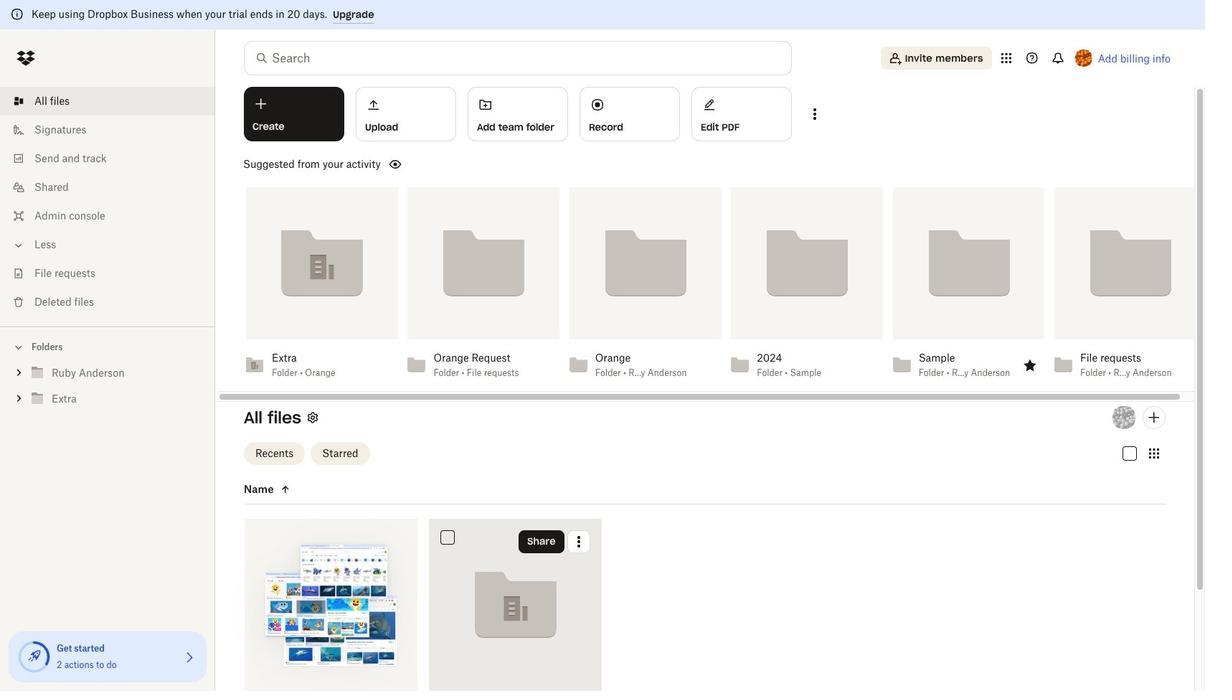 Task type: describe. For each thing, give the bounding box(es) containing it.
folder settings image
[[304, 409, 322, 426]]

dropbox image
[[11, 44, 40, 72]]

account menu image
[[1076, 50, 1093, 67]]

add team members image
[[1146, 409, 1164, 426]]

team member folder, ruby anderson row
[[245, 519, 418, 691]]

team shared folder, extra row
[[429, 519, 602, 691]]



Task type: locate. For each thing, give the bounding box(es) containing it.
group
[[0, 357, 215, 423]]

list item
[[0, 87, 215, 116]]

alert
[[0, 0, 1206, 29]]

Search in folder "Dropbox" text field
[[272, 50, 762, 67]]

ruby anderson image
[[1113, 406, 1136, 429]]

less image
[[11, 238, 26, 253]]

list
[[0, 78, 215, 327]]



Task type: vqa. For each thing, say whether or not it's contained in the screenshot.
Account menu image
yes



